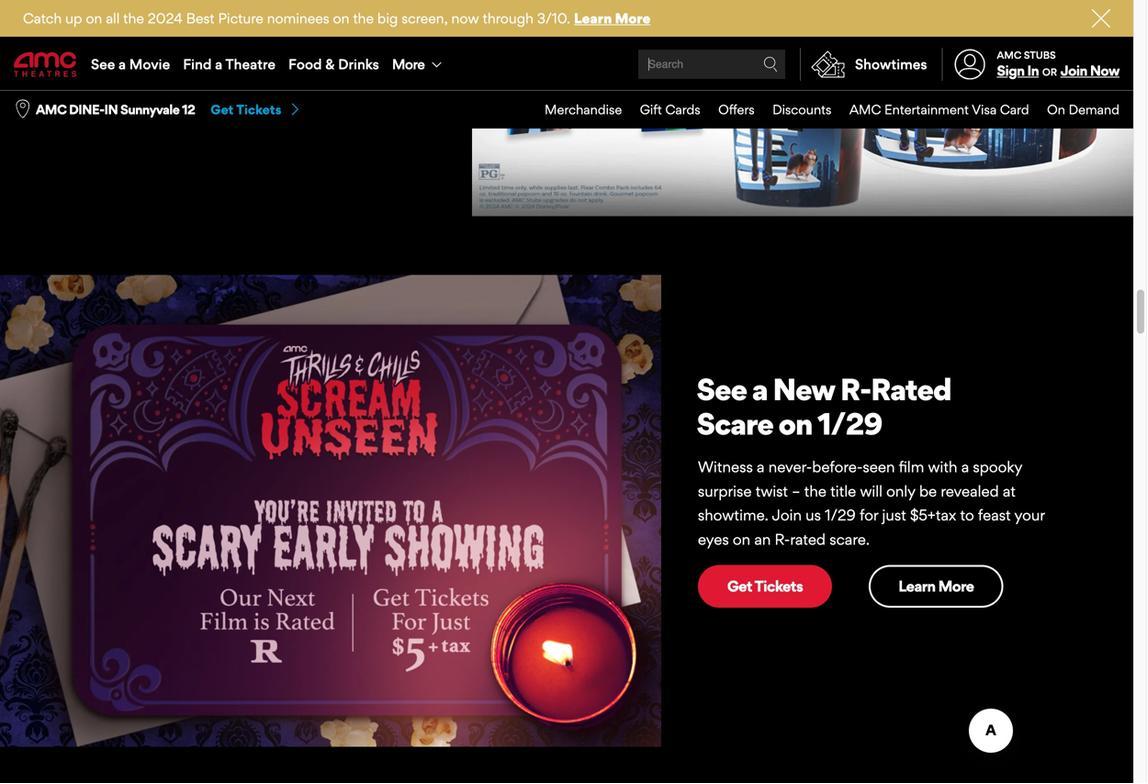 Task type: describe. For each thing, give the bounding box(es) containing it.
nominees
[[267, 10, 330, 27]]

discounts
[[773, 102, 832, 118]]

0 vertical spatial more
[[615, 10, 651, 27]]

2 horizontal spatial more
[[939, 578, 975, 596]]

amc for visa
[[850, 102, 882, 118]]

amc for in
[[36, 102, 67, 118]]

witness
[[698, 458, 753, 477]]

1/29 inside witness a never-before-seen film with a spooky surprise twist – the title will only be revealed at showtime. join us 1/29 for just $5+tax to feast your eyes on an r-rated scare.
[[825, 507, 856, 525]]

discounts link
[[755, 91, 832, 128]]

2 vertical spatial get tickets link
[[698, 566, 833, 609]]

0 vertical spatial learn more link
[[574, 10, 651, 27]]

a for theatre
[[215, 56, 223, 73]]

catch
[[23, 10, 62, 27]]

never-
[[769, 458, 813, 477]]

revealed
[[941, 482, 1000, 501]]

get tickets for the middle get tickets link
[[211, 102, 282, 118]]

scream unseen image
[[0, 275, 662, 747]]

all
[[106, 10, 120, 27]]

twist
[[756, 482, 789, 501]]

scare.
[[830, 531, 870, 549]]

get tickets for the bottommost get tickets link
[[728, 578, 803, 596]]

on demand link
[[1030, 91, 1120, 128]]

for
[[860, 507, 879, 525]]

r- inside witness a never-before-seen film with a spooky surprise twist – the title will only be revealed at showtime. join us 1/29 for just $5+tax to feast your eyes on an r-rated scare.
[[775, 531, 791, 549]]

with
[[929, 458, 958, 477]]

catch up on all the 2024 best picture nominees on the big screen, now through 3/10. learn more
[[23, 10, 651, 27]]

pixar combo pack image
[[473, 0, 1134, 216]]

more button
[[386, 39, 453, 90]]

showtimes
[[856, 56, 928, 73]]

spooky
[[974, 458, 1023, 477]]

at
[[1003, 482, 1016, 501]]

tickets for the bottommost get tickets link
[[755, 578, 803, 596]]

$5+tax
[[911, 507, 957, 525]]

1 horizontal spatial get
[[211, 102, 234, 118]]

title
[[831, 482, 857, 501]]

in
[[104, 102, 118, 118]]

0 horizontal spatial the
[[123, 10, 144, 27]]

big
[[378, 10, 398, 27]]

demand
[[1069, 102, 1120, 118]]

amc stubs sign in or join now
[[998, 49, 1120, 79]]

stubs
[[1025, 49, 1056, 61]]

gift cards link
[[622, 91, 701, 128]]

rated
[[791, 531, 826, 549]]

2 vertical spatial get
[[728, 578, 753, 596]]

learn more
[[899, 578, 975, 596]]

only
[[887, 482, 916, 501]]

surprise
[[698, 482, 752, 501]]

seen
[[863, 458, 895, 477]]

on left all at left
[[86, 10, 102, 27]]

user profile image
[[945, 49, 996, 80]]

get tickets for left get tickets link
[[66, 47, 142, 65]]

on right nominees
[[333, 10, 350, 27]]

see a new r-rated scare on 1/29
[[697, 371, 952, 443]]

see for see a new r-rated scare on 1/29
[[697, 371, 747, 408]]

search the AMC website text field
[[646, 57, 764, 71]]

12
[[182, 102, 195, 118]]

sign in or join amc stubs element
[[942, 39, 1120, 90]]

1 horizontal spatial get tickets link
[[211, 101, 302, 118]]

tickets for the middle get tickets link
[[236, 102, 282, 118]]

&
[[326, 56, 335, 73]]

visa
[[972, 102, 997, 118]]

3/10.
[[537, 10, 571, 27]]

amc dine-in sunnyvale 12
[[36, 102, 195, 118]]

offers link
[[701, 91, 755, 128]]

or
[[1043, 66, 1058, 78]]

amc dine-in sunnyvale 12 button
[[36, 101, 195, 119]]

1 vertical spatial learn more link
[[870, 566, 1004, 609]]

now
[[452, 10, 479, 27]]

offers
[[719, 102, 755, 118]]

sign in button
[[998, 62, 1040, 79]]

to
[[961, 507, 975, 525]]

cookie consent banner dialog
[[0, 714, 1134, 784]]

be
[[920, 482, 937, 501]]

just
[[883, 507, 907, 525]]

witness a never-before-seen film with a spooky surprise twist – the title will only be revealed at showtime. join us 1/29 for just $5+tax to feast your eyes on an r-rated scare.
[[698, 458, 1046, 549]]

gift cards
[[640, 102, 701, 118]]

amc entertainment visa card
[[850, 102, 1030, 118]]

find a theatre link
[[177, 39, 282, 90]]



Task type: vqa. For each thing, say whether or not it's contained in the screenshot.
the top Tickets
yes



Task type: locate. For each thing, give the bounding box(es) containing it.
card
[[1001, 102, 1030, 118]]

amc logo image
[[14, 52, 78, 77], [14, 52, 78, 77]]

1 vertical spatial r-
[[775, 531, 791, 549]]

sign
[[998, 62, 1025, 79]]

0 horizontal spatial tickets
[[94, 47, 142, 65]]

0 horizontal spatial learn more link
[[574, 10, 651, 27]]

1 horizontal spatial join
[[1061, 62, 1088, 79]]

1/29 inside see a new r-rated scare on 1/29
[[818, 406, 882, 443]]

2024
[[148, 10, 183, 27]]

get tickets down theatre
[[211, 102, 282, 118]]

menu up "merchandise" link
[[0, 39, 1134, 90]]

amc up sign
[[998, 49, 1022, 61]]

1 horizontal spatial learn more link
[[870, 566, 1004, 609]]

on
[[86, 10, 102, 27], [333, 10, 350, 27], [779, 406, 813, 443], [733, 531, 751, 549]]

more down to on the bottom right
[[939, 578, 975, 596]]

on up never-
[[779, 406, 813, 443]]

amc entertainment visa card link
[[832, 91, 1030, 128]]

2 horizontal spatial get tickets
[[728, 578, 803, 596]]

find a theatre
[[183, 56, 276, 73]]

get down up
[[66, 47, 91, 65]]

1/29 up before-
[[818, 406, 882, 443]]

0 vertical spatial join
[[1061, 62, 1088, 79]]

r- right an
[[775, 531, 791, 549]]

2 vertical spatial get tickets
[[728, 578, 803, 596]]

learn more link
[[574, 10, 651, 27], [870, 566, 1004, 609]]

a left new
[[752, 371, 768, 408]]

amc left dine-
[[36, 102, 67, 118]]

join inside witness a never-before-seen film with a spooky surprise twist – the title will only be revealed at showtime. join us 1/29 for just $5+tax to feast your eyes on an r-rated scare.
[[772, 507, 802, 525]]

r- right new
[[841, 371, 871, 408]]

on inside see a new r-rated scare on 1/29
[[779, 406, 813, 443]]

will
[[861, 482, 883, 501]]

get tickets link down an
[[698, 566, 833, 609]]

2 horizontal spatial get
[[728, 578, 753, 596]]

get tickets link down theatre
[[211, 101, 302, 118]]

–
[[792, 482, 801, 501]]

0 horizontal spatial learn
[[574, 10, 612, 27]]

sunnyvale
[[120, 102, 180, 118]]

submit search icon image
[[764, 57, 778, 72]]

dine-
[[69, 102, 104, 118]]

your
[[1015, 507, 1046, 525]]

get tickets link
[[37, 35, 171, 78], [211, 101, 302, 118], [698, 566, 833, 609]]

0 vertical spatial get tickets
[[66, 47, 142, 65]]

entertainment
[[885, 102, 969, 118]]

learn
[[574, 10, 612, 27], [899, 578, 936, 596]]

1 vertical spatial get
[[211, 102, 234, 118]]

1 vertical spatial tickets
[[236, 102, 282, 118]]

learn more link down $5+tax
[[870, 566, 1004, 609]]

menu
[[0, 39, 1134, 90], [527, 91, 1120, 128]]

scare
[[697, 406, 774, 443]]

new
[[773, 371, 835, 408]]

0 horizontal spatial more
[[392, 56, 425, 73]]

a up the twist
[[757, 458, 765, 477]]

more inside 'button'
[[392, 56, 425, 73]]

0 vertical spatial r-
[[841, 371, 871, 408]]

1 vertical spatial get tickets
[[211, 102, 282, 118]]

on
[[1048, 102, 1066, 118]]

2 horizontal spatial the
[[805, 482, 827, 501]]

the right '–'
[[805, 482, 827, 501]]

an
[[755, 531, 771, 549]]

learn more link right "3/10."
[[574, 10, 651, 27]]

1 horizontal spatial learn
[[899, 578, 936, 596]]

more
[[615, 10, 651, 27], [392, 56, 425, 73], [939, 578, 975, 596]]

find
[[183, 56, 212, 73]]

get tickets
[[66, 47, 142, 65], [211, 102, 282, 118], [728, 578, 803, 596]]

0 vertical spatial get tickets link
[[37, 35, 171, 78]]

1 vertical spatial see
[[697, 371, 747, 408]]

a
[[119, 56, 126, 73], [215, 56, 223, 73], [752, 371, 768, 408], [757, 458, 765, 477], [962, 458, 970, 477]]

merchandise
[[545, 102, 622, 118]]

the left big
[[353, 10, 374, 27]]

see inside menu
[[91, 56, 115, 73]]

0 horizontal spatial amc
[[36, 102, 67, 118]]

before-
[[813, 458, 863, 477]]

the inside witness a never-before-seen film with a spooky surprise twist – the title will only be revealed at showtime. join us 1/29 for just $5+tax to feast your eyes on an r-rated scare.
[[805, 482, 827, 501]]

tickets
[[94, 47, 142, 65], [236, 102, 282, 118], [755, 578, 803, 596]]

the
[[123, 10, 144, 27], [353, 10, 374, 27], [805, 482, 827, 501]]

food
[[289, 56, 322, 73]]

see
[[91, 56, 115, 73], [697, 371, 747, 408]]

a left movie
[[119, 56, 126, 73]]

0 horizontal spatial see
[[91, 56, 115, 73]]

2 vertical spatial tickets
[[755, 578, 803, 596]]

tickets down an
[[755, 578, 803, 596]]

amc inside "button"
[[36, 102, 67, 118]]

amc for sign
[[998, 49, 1022, 61]]

get tickets down all at left
[[66, 47, 142, 65]]

tickets for left get tickets link
[[94, 47, 142, 65]]

cards
[[666, 102, 701, 118]]

see inside see a new r-rated scare on 1/29
[[697, 371, 747, 408]]

0 horizontal spatial get
[[66, 47, 91, 65]]

the right all at left
[[123, 10, 144, 27]]

best
[[186, 10, 215, 27]]

film
[[899, 458, 925, 477]]

on demand
[[1048, 102, 1120, 118]]

drinks
[[338, 56, 379, 73]]

menu containing merchandise
[[527, 91, 1120, 128]]

get right 12
[[211, 102, 234, 118]]

gift
[[640, 102, 662, 118]]

a inside see a new r-rated scare on 1/29
[[752, 371, 768, 408]]

1 vertical spatial 1/29
[[825, 507, 856, 525]]

eyes
[[698, 531, 729, 549]]

0 vertical spatial tickets
[[94, 47, 142, 65]]

rated
[[871, 371, 952, 408]]

a right with on the right of page
[[962, 458, 970, 477]]

1 vertical spatial join
[[772, 507, 802, 525]]

see up witness
[[697, 371, 747, 408]]

tickets down theatre
[[236, 102, 282, 118]]

1/29 down title
[[825, 507, 856, 525]]

1 vertical spatial menu
[[527, 91, 1120, 128]]

join inside the amc stubs sign in or join now
[[1061, 62, 1088, 79]]

see for see a movie
[[91, 56, 115, 73]]

0 horizontal spatial r-
[[775, 531, 791, 549]]

r-
[[841, 371, 871, 408], [775, 531, 791, 549]]

amc down showtimes link
[[850, 102, 882, 118]]

tickets down all at left
[[94, 47, 142, 65]]

get tickets down an
[[728, 578, 803, 596]]

showtimes image
[[801, 48, 856, 81]]

menu down showtimes image
[[527, 91, 1120, 128]]

2 horizontal spatial amc
[[998, 49, 1022, 61]]

0 vertical spatial menu
[[0, 39, 1134, 90]]

0 horizontal spatial get tickets
[[66, 47, 142, 65]]

a right find
[[215, 56, 223, 73]]

get
[[66, 47, 91, 65], [211, 102, 234, 118], [728, 578, 753, 596]]

learn right "3/10."
[[574, 10, 612, 27]]

food & drinks
[[289, 56, 379, 73]]

0 vertical spatial 1/29
[[818, 406, 882, 443]]

picture
[[218, 10, 264, 27]]

join now button
[[1061, 62, 1120, 79]]

up
[[65, 10, 82, 27]]

amc inside the amc stubs sign in or join now
[[998, 49, 1022, 61]]

us
[[806, 507, 822, 525]]

movie
[[129, 56, 170, 73]]

2 horizontal spatial tickets
[[755, 578, 803, 596]]

more down screen,
[[392, 56, 425, 73]]

now
[[1091, 62, 1120, 79]]

get tickets link down all at left
[[37, 35, 171, 78]]

1 horizontal spatial the
[[353, 10, 374, 27]]

on inside witness a never-before-seen film with a spooky surprise twist – the title will only be revealed at showtime. join us 1/29 for just $5+tax to feast your eyes on an r-rated scare.
[[733, 531, 751, 549]]

see up in
[[91, 56, 115, 73]]

showtime.
[[698, 507, 769, 525]]

join
[[1061, 62, 1088, 79], [772, 507, 802, 525]]

1/29
[[818, 406, 882, 443], [825, 507, 856, 525]]

1 vertical spatial learn
[[899, 578, 936, 596]]

get down eyes
[[728, 578, 753, 596]]

see a movie
[[91, 56, 170, 73]]

merchandise link
[[527, 91, 622, 128]]

join right 'or'
[[1061, 62, 1088, 79]]

learn down $5+tax
[[899, 578, 936, 596]]

showtimes link
[[800, 48, 928, 81]]

1 vertical spatial more
[[392, 56, 425, 73]]

in
[[1028, 62, 1040, 79]]

2 vertical spatial more
[[939, 578, 975, 596]]

a for movie
[[119, 56, 126, 73]]

a for never-
[[757, 458, 765, 477]]

1 horizontal spatial r-
[[841, 371, 871, 408]]

a for new
[[752, 371, 768, 408]]

1 horizontal spatial see
[[697, 371, 747, 408]]

r- inside see a new r-rated scare on 1/29
[[841, 371, 871, 408]]

see a movie link
[[85, 39, 177, 90]]

0 vertical spatial get
[[66, 47, 91, 65]]

screen,
[[402, 10, 448, 27]]

0 vertical spatial learn
[[574, 10, 612, 27]]

1 vertical spatial get tickets link
[[211, 101, 302, 118]]

1 horizontal spatial get tickets
[[211, 102, 282, 118]]

on left an
[[733, 531, 751, 549]]

0 horizontal spatial get tickets link
[[37, 35, 171, 78]]

join down '–'
[[772, 507, 802, 525]]

theatre
[[226, 56, 276, 73]]

1 horizontal spatial tickets
[[236, 102, 282, 118]]

through
[[483, 10, 534, 27]]

more right "3/10."
[[615, 10, 651, 27]]

menu containing more
[[0, 39, 1134, 90]]

food & drinks link
[[282, 39, 386, 90]]

1 horizontal spatial more
[[615, 10, 651, 27]]

2 horizontal spatial get tickets link
[[698, 566, 833, 609]]

feast
[[979, 507, 1012, 525]]

0 horizontal spatial join
[[772, 507, 802, 525]]

1 horizontal spatial amc
[[850, 102, 882, 118]]

0 vertical spatial see
[[91, 56, 115, 73]]



